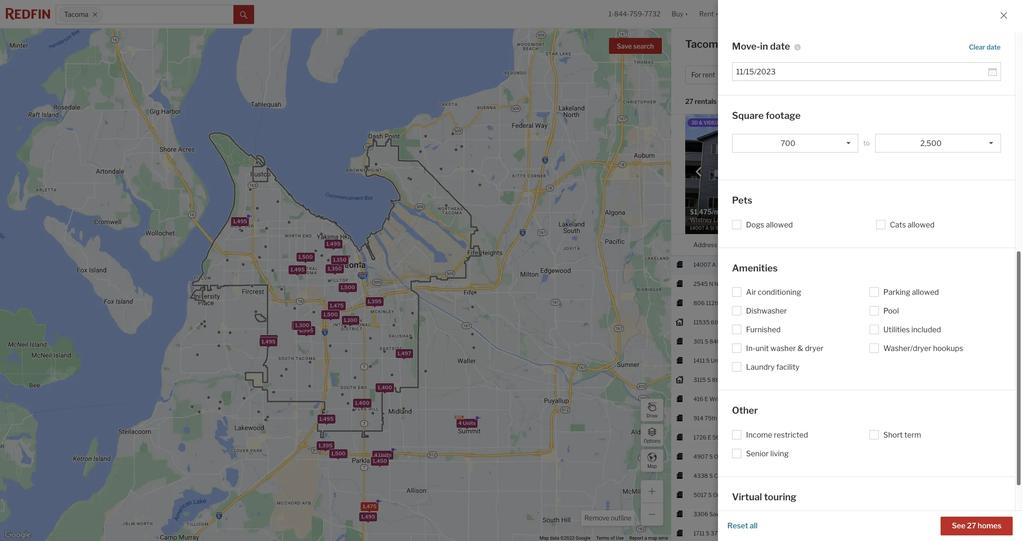 Task type: locate. For each thing, give the bounding box(es) containing it.
photo of 14007 a st s, parkland, wa 98444 image
[[686, 114, 847, 234]]

37th
[[711, 530, 724, 537]]

see 27 homes button
[[941, 517, 1013, 535]]

s for 4338
[[710, 472, 713, 479]]

1 vertical spatial favorite this home image
[[999, 527, 1010, 538]]

tacoma for 1726 e 56th st
[[756, 434, 777, 441]]

1 vertical spatial on
[[957, 241, 965, 248]]

2 horizontal spatial 1,395
[[368, 298, 382, 304]]

map down options
[[648, 463, 657, 469]]

1-844-759-7732 link
[[609, 10, 661, 18]]

19 days
[[957, 511, 976, 518]]

1,300
[[295, 322, 309, 329]]

860
[[915, 338, 926, 345]]

0 horizontal spatial redfin
[[864, 138, 881, 145]]

3d & video tour
[[692, 120, 733, 125]]

None search field
[[103, 5, 234, 24]]

date right in on the top right of page
[[771, 41, 791, 52]]

0 vertical spatial 1,400
[[378, 384, 392, 390]]

2 vertical spatial ave
[[729, 395, 739, 402]]

1 left term
[[889, 434, 892, 441]]

0 vertical spatial days
[[961, 472, 974, 479]]

living
[[771, 449, 789, 458]]

0 horizontal spatial to
[[754, 71, 760, 79]]

date right clear
[[987, 43, 1001, 51]]

2 vertical spatial days
[[964, 530, 976, 537]]

days right the 91
[[964, 530, 976, 537]]

11535 6th ave e
[[694, 319, 736, 326]]

tacoma up senior living
[[756, 434, 777, 441]]

s right '1411'
[[707, 357, 710, 364]]

0 horizontal spatial 4 units
[[374, 452, 392, 458]]

options
[[644, 438, 661, 444]]

6
[[994, 71, 999, 79]]

in
[[761, 41, 769, 52]]

1,475 down 1,450
[[363, 503, 377, 509]]

0 vertical spatial orchard
[[715, 453, 736, 460]]

1 horizontal spatial —
[[984, 138, 989, 145]]

0 horizontal spatial 1,475
[[330, 302, 344, 309]]

0 vertical spatial &
[[699, 120, 703, 125]]

square
[[733, 110, 764, 121]]

3d down virtual
[[747, 517, 757, 526]]

/mo left tour
[[821, 511, 831, 518]]

on inside button
[[957, 241, 965, 248]]

1 vertical spatial to
[[864, 139, 870, 147]]

map
[[649, 536, 658, 541]]

— up available
[[984, 138, 989, 145]]

1,350
[[328, 265, 342, 272]]

0 horizontal spatial on
[[855, 138, 862, 145]]

27 right see at the bottom
[[968, 521, 977, 530]]

orchard
[[715, 453, 736, 460], [713, 491, 735, 498]]

5017
[[694, 491, 707, 498]]

sq.ft. button
[[915, 235, 931, 256]]

days right '3'
[[961, 472, 974, 479]]

4907 s orchard st
[[694, 453, 743, 460]]

footage
[[766, 110, 801, 121]]

1 vertical spatial 1,395
[[299, 327, 313, 333]]

s right "4907"
[[710, 453, 713, 460]]

1 horizontal spatial 4
[[458, 419, 462, 426]]

map left data
[[540, 536, 549, 541]]

tacoma for 3306 sawyer st
[[756, 511, 777, 518]]

14007 a st s
[[694, 261, 728, 268]]

ave right 6th
[[722, 319, 732, 326]]

0 vertical spatial favorite this home image
[[999, 469, 1010, 481]]

size
[[937, 138, 948, 145]]

27 rentals
[[686, 98, 717, 105]]

1411
[[694, 357, 705, 364]]

3d for 3d walkthrough & video tour
[[747, 517, 757, 526]]

status
[[927, 150, 944, 157]]

3d for 3d & video tour
[[692, 120, 698, 125]]

dryer
[[806, 344, 824, 353]]

reset all button
[[728, 517, 758, 535]]

tacoma down virtual touring
[[756, 511, 777, 518]]

map region
[[0, 0, 727, 541]]

rentals
[[726, 38, 764, 50]]

draw button
[[641, 398, 664, 422]]

orchard up cedar at bottom right
[[715, 453, 736, 460]]

0 vertical spatial /mo
[[821, 472, 832, 479]]

1 vertical spatial map
[[540, 536, 549, 541]]

on up hoa
[[855, 138, 862, 145]]

ave
[[722, 319, 732, 326], [728, 357, 738, 364], [729, 395, 739, 402]]

to
[[754, 71, 760, 79], [864, 139, 870, 147]]

4338
[[694, 472, 709, 479]]

1 vertical spatial ave
[[728, 357, 738, 364]]

s left 8th
[[708, 376, 711, 383]]

1 horizontal spatial to
[[864, 139, 870, 147]]

0 vertical spatial 4
[[458, 419, 462, 426]]

up to $1.5k
[[744, 71, 779, 79]]

s for 1411
[[707, 357, 710, 364]]

1 vertical spatial orchard
[[713, 491, 735, 498]]

touring
[[765, 491, 797, 502]]

0 vertical spatial to
[[754, 71, 760, 79]]

all
[[750, 521, 758, 530]]

0 vertical spatial on redfin
[[855, 138, 881, 145]]

e right 75th
[[726, 415, 729, 422]]

1 right 'unit'
[[752, 395, 755, 402]]

date inside 'clear date' button
[[987, 43, 1001, 51]]

all
[[961, 71, 970, 79]]

tacoma up virtual touring
[[756, 472, 777, 479]]

0 vertical spatial 3d
[[692, 120, 698, 125]]

3d left video
[[692, 120, 698, 125]]

s
[[725, 261, 728, 268], [705, 338, 709, 345], [707, 357, 710, 364], [708, 376, 711, 383], [710, 453, 713, 460], [710, 472, 713, 479], [709, 491, 712, 498], [706, 530, 710, 537]]

all filters • 6 button
[[944, 66, 1005, 84]]

1 horizontal spatial redfin
[[966, 241, 985, 248]]

tacoma up walkthrough
[[756, 491, 777, 498]]

0 horizontal spatial units
[[379, 452, 392, 458]]

0 vertical spatial map
[[648, 463, 657, 469]]

2 vertical spatial 1,395
[[318, 442, 332, 448]]

1 vertical spatial /mo
[[821, 511, 831, 518]]

1,318
[[294, 322, 307, 328]]

s right 301
[[705, 338, 709, 345]]

s right 4338
[[710, 472, 713, 479]]

utilities included
[[884, 325, 942, 334]]

cedar
[[715, 472, 730, 479]]

remove outline button
[[582, 510, 635, 526]]

tacoma down walkthrough
[[756, 530, 777, 537]]

2 favorite this home image from the top
[[999, 527, 1010, 538]]

tacoma down unit
[[756, 357, 777, 364]]

/mo up $1,475 /mo
[[821, 472, 832, 479]]

e right 6th
[[733, 319, 736, 326]]

1,295
[[262, 336, 276, 343]]

to right up
[[754, 71, 760, 79]]

s for 4907
[[710, 453, 713, 460]]

rentals
[[695, 98, 717, 105]]

27 left rentals
[[686, 98, 694, 105]]

s for 3115
[[708, 376, 711, 383]]

to inside button
[[754, 71, 760, 79]]

s right the 1711
[[706, 530, 710, 537]]

favorite this home image down favorite this home icon
[[999, 527, 1010, 538]]

allowed up sq.ft.
[[908, 220, 935, 229]]

0 horizontal spatial map
[[540, 536, 549, 541]]

map inside map 'button'
[[648, 463, 657, 469]]

allowed right parking
[[913, 288, 940, 297]]

1 horizontal spatial 1,475
[[363, 503, 377, 509]]

1 up 2
[[863, 472, 866, 479]]

1 vertical spatial 4 units
[[374, 452, 392, 458]]

tacoma down income
[[756, 453, 777, 460]]

1 vertical spatial —
[[911, 150, 917, 157]]

unit
[[740, 395, 751, 402]]

orchard down cedar at bottom right
[[713, 491, 735, 498]]

1 vertical spatial 1,400
[[355, 399, 369, 406]]

0 vertical spatial redfin
[[864, 138, 881, 145]]

1 vertical spatial 27
[[968, 521, 977, 530]]

0 horizontal spatial —
[[911, 150, 917, 157]]

1 horizontal spatial map
[[648, 463, 657, 469]]

tacoma
[[64, 10, 88, 18], [686, 38, 724, 50], [756, 319, 777, 326], [756, 338, 777, 345], [756, 357, 777, 364], [756, 434, 777, 441], [756, 453, 777, 460], [756, 472, 777, 479], [756, 491, 777, 498], [756, 511, 777, 518], [756, 530, 777, 537]]

a
[[645, 536, 647, 541]]

for
[[692, 71, 702, 79]]

0 vertical spatial 1,395
[[368, 298, 382, 304]]

favorite this home image
[[999, 469, 1010, 481], [999, 527, 1010, 538]]

favorite this home image up favorite this home icon
[[999, 469, 1010, 481]]

$1,400
[[803, 338, 822, 345]]

19
[[957, 511, 963, 518]]

2545 n narrows dr
[[694, 280, 745, 287]]

up
[[744, 71, 752, 79]]

— for hoa
[[911, 150, 917, 157]]

e for 806 112th st e
[[729, 299, 732, 306]]

days for 19 days
[[964, 511, 976, 518]]

washer/dryer hookups
[[884, 344, 964, 353]]

1 vertical spatial 3d
[[747, 517, 757, 526]]

terms
[[597, 536, 610, 541]]

s for 1711
[[706, 530, 710, 537]]

ave right union
[[728, 357, 738, 364]]

0 horizontal spatial 3d
[[692, 120, 698, 125]]

on right sq.ft.
[[957, 241, 965, 248]]

facility
[[777, 363, 800, 372]]

s for 301
[[705, 338, 709, 345]]

1,497
[[397, 350, 411, 356]]

/mo for $1,395
[[821, 472, 832, 479]]

— left the status
[[911, 150, 917, 157]]

780
[[915, 511, 926, 518]]

1 horizontal spatial 4 units
[[458, 419, 476, 426]]

1 horizontal spatial on redfin
[[957, 241, 985, 248]]

for rent button
[[686, 66, 734, 84]]

reset all
[[728, 521, 758, 530]]

—
[[984, 138, 989, 145], [911, 150, 917, 157]]

s right 'a'
[[725, 261, 728, 268]]

baths
[[889, 241, 906, 248]]

0 vertical spatial —
[[984, 138, 989, 145]]

1 horizontal spatial 3d
[[747, 517, 757, 526]]

1 vertical spatial on redfin
[[957, 241, 985, 248]]

301
[[694, 338, 704, 345]]

cats allowed
[[891, 220, 935, 229]]

map for map
[[648, 463, 657, 469]]

see
[[953, 521, 966, 530]]

days for 3 days
[[961, 472, 974, 479]]

0 horizontal spatial on redfin
[[855, 138, 881, 145]]

5017 s orchard st
[[694, 491, 741, 498]]

1 left 730
[[889, 472, 892, 479]]

1 down 'utilities'
[[889, 338, 892, 345]]

1,475 down 1,350
[[330, 302, 344, 309]]

112th
[[706, 299, 721, 306]]

0 horizontal spatial 1,400
[[355, 399, 369, 406]]

91 days
[[957, 530, 976, 537]]

1 for $1,475
[[889, 511, 892, 518]]

1 horizontal spatial 27
[[968, 521, 977, 530]]

ave left 'unit'
[[729, 395, 739, 402]]

0 horizontal spatial 1,395
[[299, 327, 313, 333]]

1 right 2
[[889, 511, 892, 518]]

remove tacoma image
[[92, 12, 98, 17]]

s right 5017
[[709, 491, 712, 498]]

short
[[884, 430, 903, 439]]

700
[[781, 139, 796, 148]]

to up hoa
[[864, 139, 870, 147]]

senior living
[[747, 449, 789, 458]]

0 vertical spatial ave
[[722, 319, 732, 326]]

1 horizontal spatial on
[[957, 241, 965, 248]]

1 vertical spatial 4
[[374, 452, 378, 458]]

0 vertical spatial 1,475
[[330, 302, 344, 309]]

1711
[[694, 530, 705, 537]]

tacoma down furnished
[[756, 338, 777, 345]]

clear
[[970, 43, 986, 51]]

1 horizontal spatial date
[[987, 43, 1001, 51]]

0 vertical spatial 27
[[686, 98, 694, 105]]

0 vertical spatial units
[[463, 419, 476, 426]]

0 horizontal spatial 4
[[374, 452, 378, 458]]

days right 19
[[964, 511, 976, 518]]

allowed up location
[[766, 220, 793, 229]]

baths button
[[889, 235, 906, 256]]

union
[[711, 357, 727, 364]]

1 vertical spatial days
[[964, 511, 976, 518]]

on
[[855, 138, 862, 145], [957, 241, 965, 248]]

e for 914 75th st e
[[726, 415, 729, 422]]

tacoma down dishwasher
[[756, 319, 777, 326]]

amenities
[[733, 262, 778, 274]]

e right 112th
[[729, 299, 732, 306]]

1 vertical spatial redfin
[[966, 241, 985, 248]]



Task type: describe. For each thing, give the bounding box(es) containing it.
virtual touring
[[733, 491, 797, 502]]

ave for wright
[[729, 395, 739, 402]]

term
[[905, 430, 922, 439]]

1 for $1,395
[[889, 472, 892, 479]]

ave for union
[[728, 357, 738, 364]]

3306 sawyer st
[[694, 511, 736, 518]]

tacoma for 4907 s orchard st
[[756, 453, 777, 460]]

parkland
[[756, 261, 780, 268]]

0 horizontal spatial 27
[[686, 98, 694, 105]]

1 vertical spatial 1,475
[[363, 503, 377, 509]]

rent
[[703, 71, 716, 79]]

utilities
[[884, 325, 910, 334]]

n
[[709, 280, 714, 287]]

submit search image
[[240, 11, 248, 19]]

square footage
[[733, 110, 801, 121]]

1,450
[[373, 457, 387, 464]]

/mo for $1,475
[[821, 511, 831, 518]]

1 for $1,400
[[889, 338, 892, 345]]

days for 91 days
[[964, 530, 976, 537]]

$1,497
[[803, 434, 821, 441]]

806 112th st e
[[694, 299, 732, 306]]

virtual
[[733, 491, 763, 502]]

walkthrough
[[758, 517, 802, 526]]

google image
[[2, 529, 33, 541]]

restricted
[[774, 430, 809, 439]]

hookups
[[934, 344, 964, 353]]

conditioning
[[758, 288, 802, 297]]

tacoma for 5017 s orchard st
[[756, 491, 777, 498]]

s for 5017
[[709, 491, 712, 498]]

error
[[659, 536, 669, 541]]

tour
[[720, 120, 733, 125]]

914
[[694, 415, 704, 422]]

hoa
[[855, 150, 867, 157]]

income
[[747, 430, 773, 439]]

dishwasher
[[747, 307, 788, 315]]

806
[[694, 299, 705, 306]]

$1.5k
[[761, 71, 779, 79]]

price button
[[803, 235, 818, 256]]

tacoma for 1411 s union ave
[[756, 357, 777, 364]]

3306
[[694, 511, 709, 518]]

sawyer
[[710, 511, 729, 518]]

e for 11535 6th ave e
[[733, 319, 736, 326]]

tacoma for 1711 s 37th st
[[756, 530, 777, 537]]

save
[[617, 42, 632, 50]]

3
[[957, 472, 960, 479]]

730
[[915, 472, 926, 479]]

Select your move-in date text field
[[737, 67, 989, 76]]

2 vertical spatial &
[[804, 517, 810, 526]]

orchard for 4907
[[715, 453, 736, 460]]

27 inside button
[[968, 521, 977, 530]]

air
[[747, 288, 757, 297]]

56th
[[713, 434, 726, 441]]

0 vertical spatial 4 units
[[458, 419, 476, 426]]

416
[[694, 395, 704, 402]]

tacoma for 301 s 84th st
[[756, 338, 777, 345]]

orchard for 5017
[[713, 491, 735, 498]]

$1,475 /mo
[[803, 511, 831, 518]]

save search
[[617, 42, 654, 50]]

favorite this home image
[[999, 508, 1010, 519]]

1 horizontal spatial units
[[463, 419, 476, 426]]

1 vertical spatial &
[[798, 344, 804, 353]]

854
[[915, 434, 926, 441]]

6th
[[711, 319, 720, 326]]

0 vertical spatial on
[[855, 138, 862, 145]]

75th
[[705, 415, 718, 422]]

3d walkthrough & video tour
[[747, 517, 847, 526]]

all filters • 6
[[961, 71, 999, 79]]

options button
[[641, 424, 664, 447]]

redfin inside button
[[966, 241, 985, 248]]

draw
[[647, 413, 658, 418]]

1,150
[[333, 256, 346, 263]]

address button
[[694, 235, 718, 256]]

1 vertical spatial units
[[379, 452, 392, 458]]

8th
[[712, 376, 722, 383]]

map data ©2023 google
[[540, 536, 591, 541]]

google
[[576, 536, 591, 541]]

tacoma rentals
[[686, 38, 764, 50]]

2545
[[694, 280, 708, 287]]

air conditioning
[[747, 288, 802, 297]]

remove
[[585, 514, 610, 522]]

1 favorite this home image from the top
[[999, 469, 1010, 481]]

map for map data ©2023 google
[[540, 536, 549, 541]]

address
[[694, 241, 718, 248]]

report a map error link
[[630, 536, 669, 541]]

of
[[611, 536, 615, 541]]

other
[[733, 405, 759, 416]]

e left 56th
[[708, 434, 712, 441]]

in-unit washer & dryer
[[747, 344, 824, 353]]

1-844-759-7732
[[609, 10, 661, 18]]

clear date button
[[969, 39, 1002, 55]]

— for lot size
[[984, 138, 989, 145]]

dogs
[[747, 220, 765, 229]]

1 for $1,497
[[889, 434, 892, 441]]

tacoma for 4338 s cedar st
[[756, 472, 777, 479]]

sq.ft.
[[915, 241, 931, 248]]

cats
[[891, 220, 907, 229]]

tacoma for 11535 6th ave e
[[756, 319, 777, 326]]

1726 e 56th st
[[694, 434, 733, 441]]

pool
[[884, 307, 900, 315]]

previous button image
[[695, 167, 704, 176]]

price
[[803, 241, 818, 248]]

up to $1.5k button
[[737, 66, 795, 84]]

allowed for dogs allowed
[[766, 220, 793, 229]]

map button
[[641, 449, 664, 472]]

narrows
[[715, 280, 737, 287]]

allowed for cats allowed
[[908, 220, 935, 229]]

remove outline
[[585, 514, 632, 522]]

2
[[863, 511, 866, 518]]

844-
[[615, 10, 630, 18]]

for rent
[[692, 71, 716, 79]]

washer
[[771, 344, 797, 353]]

on redfin button
[[957, 235, 985, 256]]

1,100
[[344, 317, 357, 323]]

•
[[991, 71, 993, 79]]

homes
[[978, 521, 1002, 530]]

1 horizontal spatial 1,395
[[318, 442, 332, 448]]

in-
[[747, 344, 756, 353]]

filters
[[971, 71, 990, 79]]

4907
[[694, 453, 708, 460]]

x-out this home image
[[873, 218, 884, 229]]

allowed for parking allowed
[[913, 288, 940, 297]]

0 horizontal spatial date
[[771, 41, 791, 52]]

1 horizontal spatial 1,400
[[378, 384, 392, 390]]

759-
[[630, 10, 645, 18]]

7732
[[645, 10, 661, 18]]

tacoma up for rent
[[686, 38, 724, 50]]

e right 416
[[705, 395, 709, 402]]

tacoma left remove tacoma image
[[64, 10, 88, 18]]



Task type: vqa. For each thing, say whether or not it's contained in the screenshot.
the Sell ▾
no



